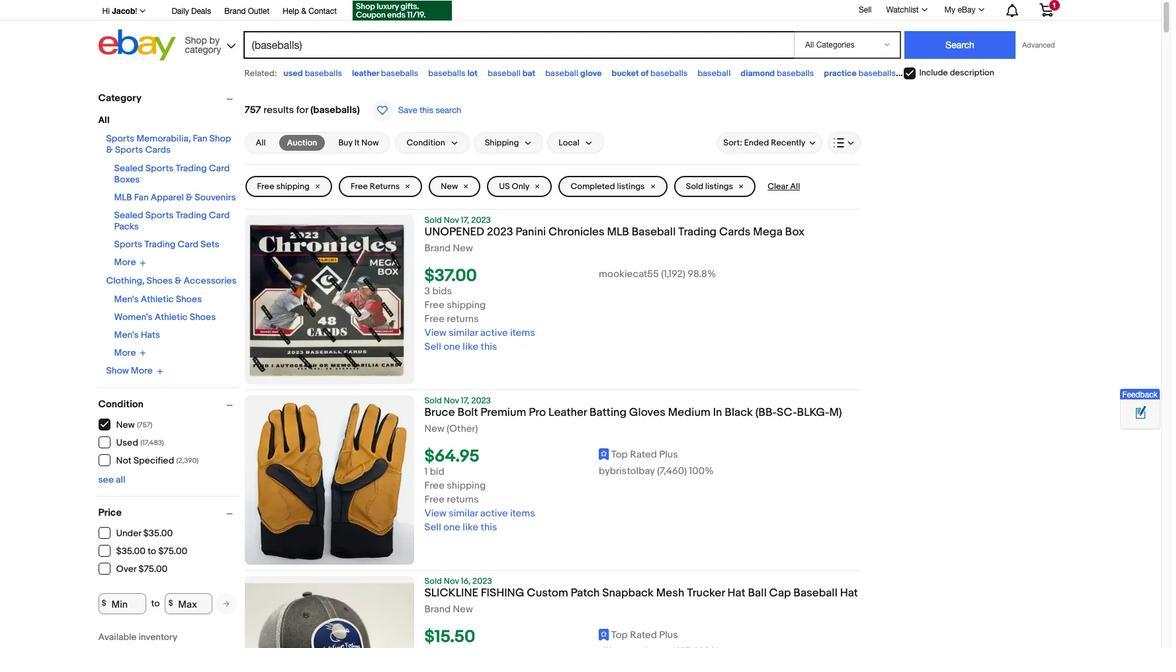 Task type: vqa. For each thing, say whether or not it's contained in the screenshot.


Task type: locate. For each thing, give the bounding box(es) containing it.
baseballs right used
[[305, 68, 342, 79]]

new up used
[[116, 420, 135, 431]]

patch
[[571, 587, 600, 600]]

baseball left the diamond
[[698, 68, 731, 79]]

sell one like this link down bids on the left top of the page
[[425, 341, 497, 354]]

2 vertical spatial card
[[178, 239, 199, 250]]

fishing
[[481, 587, 525, 600]]

fan inside sports memorabilia, fan shop & sports cards
[[193, 133, 207, 144]]

2 top rated plus from the top
[[612, 630, 678, 642]]

1 17, from the top
[[461, 215, 470, 226]]

top rated plus image
[[599, 449, 610, 460], [599, 629, 610, 641]]

0 vertical spatial like
[[463, 341, 479, 354]]

like up bolt
[[463, 341, 479, 354]]

card left sets
[[178, 239, 199, 250]]

1 top rated plus from the top
[[612, 449, 678, 462]]

$75.00 down under $35.00
[[158, 546, 187, 557]]

similar down $64.95
[[449, 508, 478, 520]]

new inside sold  nov 16, 2023 slickline fishing custom patch snapback mesh trucker hat ball cap baseball hat brand new
[[453, 604, 473, 616]]

sold inside sold listings link
[[686, 181, 704, 192]]

sold inside sold  nov 17, 2023 unopened 2023 panini chronicles mlb baseball trading cards mega box brand new
[[425, 215, 442, 226]]

0 horizontal spatial listings
[[617, 181, 645, 192]]

baseballs right rawlings
[[940, 68, 978, 79]]

0 vertical spatial nov
[[444, 215, 459, 226]]

brand inside sold  nov 17, 2023 unopened 2023 panini chronicles mlb baseball trading cards mega box brand new
[[425, 242, 451, 255]]

under $35.00 link
[[98, 527, 174, 540]]

category button
[[98, 92, 239, 105]]

cap
[[770, 587, 791, 600]]

baseballs for rawlings baseballs
[[940, 68, 978, 79]]

0 vertical spatial cards
[[145, 144, 171, 156]]

leather
[[549, 406, 587, 420]]

$ up available
[[102, 599, 106, 609]]

sell down the 1 bid
[[425, 522, 441, 534]]

brand down unopened
[[425, 242, 451, 255]]

help
[[283, 7, 299, 16]]

shipping inside mookiecat55 (1,192) 98.8% 3 bids free shipping free returns view similar active items sell one like this
[[447, 299, 486, 312]]

2 $ from the left
[[168, 599, 173, 609]]

1 nov from the top
[[444, 215, 459, 226]]

buy it now link
[[331, 135, 387, 151]]

sold inside 'sold  nov 17, 2023 bruce bolt premium pro leather batting gloves medium in black (bb-sc-blkg-m) new (other)'
[[425, 396, 442, 406]]

Minimum Value in $ text field
[[98, 593, 146, 615]]

my
[[945, 5, 956, 15]]

1 horizontal spatial baseball
[[546, 68, 579, 79]]

2023 inside 'sold  nov 17, 2023 bruce bolt premium pro leather batting gloves medium in black (bb-sc-blkg-m) new (other)'
[[471, 396, 491, 406]]

sort:
[[724, 138, 743, 148]]

brand down slickline
[[425, 604, 451, 616]]

0 horizontal spatial baseball
[[488, 68, 521, 79]]

(other)
[[447, 423, 478, 436]]

sold inside sold  nov 16, 2023 slickline fishing custom patch snapback mesh trucker hat ball cap baseball hat brand new
[[425, 577, 442, 587]]

1 horizontal spatial 1
[[1053, 1, 1057, 9]]

0 horizontal spatial shop
[[185, 35, 207, 45]]

main content
[[245, 86, 861, 649]]

1 vertical spatial shoes
[[176, 294, 202, 305]]

2 one from the top
[[444, 522, 461, 534]]

trading up 98.8%
[[679, 226, 717, 239]]

baseballs
[[305, 68, 342, 79], [381, 68, 419, 79], [428, 68, 466, 79], [651, 68, 688, 79], [777, 68, 815, 79], [859, 68, 896, 79], [940, 68, 978, 79]]

to down under $35.00
[[148, 546, 156, 557]]

new down unopened
[[453, 242, 473, 255]]

2023 inside sold  nov 16, 2023 slickline fishing custom patch snapback mesh trucker hat ball cap baseball hat brand new
[[473, 577, 492, 587]]

card down "souvenirs"
[[209, 210, 230, 221]]

0 vertical spatial similar
[[449, 327, 478, 340]]

plus down mesh
[[660, 630, 678, 642]]

baseballs right the diamond
[[777, 68, 815, 79]]

3 baseball from the left
[[698, 68, 731, 79]]

!
[[135, 7, 137, 16]]

top rated plus up the bybristolbay on the bottom right
[[612, 449, 678, 462]]

1 up 'advanced'
[[1053, 1, 1057, 9]]

0 vertical spatial top
[[612, 449, 628, 462]]

2 vertical spatial shipping
[[447, 480, 486, 493]]

listing options selector. list view selected. image
[[834, 138, 855, 148]]

0 vertical spatial baseball
[[632, 226, 676, 239]]

more up clothing,
[[114, 257, 136, 268]]

1 sealed from the top
[[114, 163, 143, 174]]

baseballs right of
[[651, 68, 688, 79]]

2 vertical spatial shoes
[[190, 311, 216, 323]]

more
[[114, 257, 136, 268], [114, 347, 136, 359], [131, 366, 153, 377]]

daily deals
[[172, 7, 211, 16]]

to
[[148, 546, 156, 557], [151, 598, 160, 610]]

0 horizontal spatial $
[[102, 599, 106, 609]]

7 baseballs from the left
[[940, 68, 978, 79]]

sports down sports memorabilia, fan shop & sports cards
[[145, 163, 174, 174]]

1 vertical spatial sell
[[425, 341, 441, 354]]

0 vertical spatial one
[[444, 341, 461, 354]]

1 top rated plus image from the top
[[599, 449, 610, 460]]

2 items from the top
[[510, 508, 535, 520]]

2 vertical spatial nov
[[444, 577, 459, 587]]

1 vertical spatial this
[[481, 341, 497, 354]]

of
[[641, 68, 649, 79]]

1 rated from the top
[[630, 449, 657, 462]]

new down slickline
[[453, 604, 473, 616]]

5 baseballs from the left
[[777, 68, 815, 79]]

baseballs right practice
[[859, 68, 896, 79]]

shipping
[[276, 181, 310, 192], [447, 299, 486, 312], [447, 480, 486, 493]]

men's athletic shoes women's athletic shoes men's hats
[[114, 294, 216, 341]]

sort: ended recently button
[[718, 132, 823, 154]]

cards inside sports memorabilia, fan shop & sports cards
[[145, 144, 171, 156]]

0 vertical spatial plus
[[660, 449, 678, 462]]

1 $ from the left
[[102, 599, 106, 609]]

(757)
[[137, 421, 153, 430]]

sealed
[[114, 163, 143, 174], [114, 210, 143, 221]]

2 horizontal spatial baseball
[[698, 68, 731, 79]]

& down category
[[106, 144, 113, 156]]

like
[[463, 341, 479, 354], [463, 522, 479, 534]]

chronicles
[[549, 226, 605, 239]]

sell one like this link up the 16,
[[425, 522, 497, 534]]

mlb down boxes
[[114, 192, 132, 203]]

1 vertical spatial sell one like this link
[[425, 522, 497, 534]]

unopened
[[425, 226, 485, 239]]

practice baseballs
[[824, 68, 896, 79]]

trading down mlb fan apparel & souvenirs link
[[176, 210, 207, 221]]

0 horizontal spatial condition
[[98, 398, 144, 411]]

men's hats link
[[114, 329, 160, 341]]

listings for completed listings
[[617, 181, 645, 192]]

mega
[[754, 226, 783, 239]]

0 vertical spatial active
[[480, 327, 508, 340]]

1 vertical spatial nov
[[444, 396, 459, 406]]

shoes down accessories
[[190, 311, 216, 323]]

1 similar from the top
[[449, 327, 478, 340]]

sold
[[686, 181, 704, 192], [425, 215, 442, 226], [425, 396, 442, 406], [425, 577, 442, 587]]

new
[[441, 181, 458, 192], [453, 242, 473, 255], [116, 420, 135, 431], [425, 423, 445, 436], [453, 604, 473, 616]]

one
[[444, 341, 461, 354], [444, 522, 461, 534]]

1 listings from the left
[[617, 181, 645, 192]]

men's down the women's
[[114, 329, 139, 341]]

0 vertical spatial brand
[[224, 7, 246, 16]]

available
[[98, 632, 137, 643]]

more button
[[114, 257, 147, 268], [114, 347, 147, 359]]

listings right completed
[[617, 181, 645, 192]]

1 horizontal spatial baseball
[[794, 587, 838, 600]]

bat
[[523, 68, 536, 79]]

black
[[725, 406, 753, 420]]

1 view from the top
[[425, 327, 447, 340]]

$35.00 to $75.00 link
[[98, 545, 188, 557]]

sold  nov 17, 2023 bruce bolt premium pro leather batting gloves medium in black (bb-sc-blkg-m) new (other)
[[425, 396, 842, 436]]

(7,460)
[[657, 466, 687, 478]]

shoes down "clothing, shoes & accessories"
[[176, 294, 202, 305]]

1 horizontal spatial condition button
[[395, 132, 470, 154]]

returns down bids on the left top of the page
[[447, 313, 479, 326]]

sealed down memorabilia,
[[114, 163, 143, 174]]

mookiecat55
[[599, 268, 659, 281]]

for
[[296, 104, 308, 117]]

nov up (other)
[[444, 396, 459, 406]]

condition up new (757) at the left
[[98, 398, 144, 411]]

returns inside mookiecat55 (1,192) 98.8% 3 bids free shipping free returns view similar active items sell one like this
[[447, 313, 479, 326]]

clear all
[[768, 181, 801, 192]]

like inside mookiecat55 (1,192) 98.8% 3 bids free shipping free returns view similar active items sell one like this
[[463, 341, 479, 354]]

inventory
[[139, 632, 178, 643]]

0 vertical spatial mlb
[[114, 192, 132, 203]]

0 vertical spatial items
[[510, 327, 535, 340]]

0 vertical spatial shoes
[[147, 275, 173, 286]]

0 horizontal spatial baseball
[[632, 226, 676, 239]]

packs
[[114, 221, 139, 232]]

sports memorabilia, fan shop & sports cards link
[[106, 133, 231, 156]]

fan down boxes
[[134, 192, 149, 203]]

Search for anything text field
[[245, 32, 792, 58]]

trading down sealed sports trading card packs link
[[144, 239, 176, 250]]

0 vertical spatial top rated plus image
[[599, 449, 610, 460]]

0 vertical spatial men's
[[114, 294, 139, 305]]

sell
[[859, 5, 872, 14], [425, 341, 441, 354], [425, 522, 441, 534]]

baseball for bat
[[488, 68, 521, 79]]

2 plus from the top
[[660, 630, 678, 642]]

all down 757
[[256, 138, 266, 148]]

nov for $15.50
[[444, 577, 459, 587]]

returns
[[447, 313, 479, 326], [447, 494, 479, 507]]

athletic
[[141, 294, 174, 305], [155, 311, 188, 323]]

1 hat from the left
[[728, 587, 746, 600]]

0 vertical spatial view
[[425, 327, 447, 340]]

more button up show more
[[114, 347, 147, 359]]

0 vertical spatial all
[[98, 115, 110, 126]]

slickline fishing custom patch snapback mesh trucker hat ball cap baseball hat link
[[425, 587, 861, 604]]

1 vertical spatial mlb
[[607, 226, 630, 239]]

0 vertical spatial rated
[[630, 449, 657, 462]]

sell inside account navigation
[[859, 5, 872, 14]]

shipping down auction link
[[276, 181, 310, 192]]

shoes up men's athletic shoes link
[[147, 275, 173, 286]]

trading inside sold  nov 17, 2023 unopened 2023 panini chronicles mlb baseball trading cards mega box brand new
[[679, 226, 717, 239]]

mlb right chronicles
[[607, 226, 630, 239]]

1 vertical spatial view similar active items link
[[425, 508, 535, 520]]

2023 for $64.95
[[471, 396, 491, 406]]

0 vertical spatial sealed
[[114, 163, 143, 174]]

1 horizontal spatial condition
[[407, 138, 445, 148]]

bids
[[433, 285, 452, 298]]

2 vertical spatial all
[[791, 181, 801, 192]]

baseball left "bat"
[[488, 68, 521, 79]]

2 listings from the left
[[706, 181, 734, 192]]

1 vertical spatial items
[[510, 508, 535, 520]]

$75.00 down $35.00 to $75.00
[[138, 564, 168, 575]]

my ebay
[[945, 5, 976, 15]]

2 vertical spatial sell
[[425, 522, 441, 534]]

2 17, from the top
[[461, 396, 470, 406]]

0 vertical spatial athletic
[[141, 294, 174, 305]]

1 baseball from the left
[[488, 68, 521, 79]]

price button
[[98, 507, 239, 519]]

757
[[245, 104, 261, 117]]

men's athletic shoes link
[[114, 294, 202, 305]]

1 vertical spatial similar
[[449, 508, 478, 520]]

similar
[[449, 327, 478, 340], [449, 508, 478, 520]]

0 vertical spatial to
[[148, 546, 156, 557]]

$ up 'inventory'
[[168, 599, 173, 609]]

baseball left the glove
[[546, 68, 579, 79]]

0 vertical spatial sell
[[859, 5, 872, 14]]

2 baseball from the left
[[546, 68, 579, 79]]

new up unopened
[[441, 181, 458, 192]]

2 baseballs from the left
[[381, 68, 419, 79]]

shop left all link
[[210, 133, 231, 144]]

6 baseballs from the left
[[859, 68, 896, 79]]

None submit
[[905, 31, 1016, 59]]

0 vertical spatial this
[[420, 105, 434, 115]]

shipping down $64.95
[[447, 480, 486, 493]]

0 vertical spatial $35.00
[[143, 528, 173, 540]]

view similar active items link down bids on the left top of the page
[[425, 327, 535, 340]]

view similar active items link down the bid
[[425, 508, 535, 520]]

1 top from the top
[[612, 449, 628, 462]]

0 horizontal spatial fan
[[134, 192, 149, 203]]

1 vertical spatial plus
[[660, 630, 678, 642]]

one inside mookiecat55 (1,192) 98.8% 3 bids free shipping free returns view similar active items sell one like this
[[444, 341, 461, 354]]

1 vertical spatial top
[[612, 630, 628, 642]]

help & contact link
[[283, 5, 337, 19]]

& inside sealed sports trading card boxes mlb fan apparel & souvenirs sealed sports trading card packs sports trading card sets
[[186, 192, 193, 203]]

0 vertical spatial more
[[114, 257, 136, 268]]

view inside mookiecat55 (1,192) 98.8% 3 bids free shipping free returns view similar active items sell one like this
[[425, 327, 447, 340]]

2023 right the 16,
[[473, 577, 492, 587]]

17, inside 'sold  nov 17, 2023 bruce bolt premium pro leather batting gloves medium in black (bb-sc-blkg-m) new (other)'
[[461, 396, 470, 406]]

1 vertical spatial 1
[[425, 466, 428, 479]]

brand left outlet
[[224, 7, 246, 16]]

outlet
[[248, 7, 270, 16]]

view down bids on the left top of the page
[[425, 327, 447, 340]]

2 active from the top
[[480, 508, 508, 520]]

baseballs for practice baseballs
[[859, 68, 896, 79]]

1 returns from the top
[[447, 313, 479, 326]]

1 vertical spatial rated
[[630, 630, 657, 642]]

1 baseballs from the left
[[305, 68, 342, 79]]

1 view similar active items link from the top
[[425, 327, 535, 340]]

1 like from the top
[[463, 341, 479, 354]]

returns down $64.95
[[447, 494, 479, 507]]

1 horizontal spatial listings
[[706, 181, 734, 192]]

items inside mookiecat55 (1,192) 98.8% 3 bids free shipping free returns view similar active items sell one like this
[[510, 327, 535, 340]]

2 top from the top
[[612, 630, 628, 642]]

help & contact
[[283, 7, 337, 16]]

17, down new link
[[461, 215, 470, 226]]

1 active from the top
[[480, 327, 508, 340]]

3
[[425, 285, 430, 298]]

2 returns from the top
[[447, 494, 479, 507]]

1 vertical spatial all
[[256, 138, 266, 148]]

0 horizontal spatial 1
[[425, 466, 428, 479]]

1 left the bid
[[425, 466, 428, 479]]

nov down new link
[[444, 215, 459, 226]]

account navigation
[[95, 0, 1064, 23]]

new inside 'sold  nov 17, 2023 bruce bolt premium pro leather batting gloves medium in black (bb-sc-blkg-m) new (other)'
[[425, 423, 445, 436]]

this inside bybristolbay (7,460) 100% free shipping free returns view similar active items sell one like this
[[481, 522, 497, 534]]

1 vertical spatial brand
[[425, 242, 451, 255]]

rawlings baseballs
[[906, 68, 978, 79]]

& right help
[[302, 7, 307, 16]]

1 vertical spatial shipping
[[447, 299, 486, 312]]

sell one like this link
[[425, 341, 497, 354], [425, 522, 497, 534]]

blkg-
[[797, 406, 830, 420]]

sell inside mookiecat55 (1,192) 98.8% 3 bids free shipping free returns view similar active items sell one like this
[[425, 341, 441, 354]]

clear
[[768, 181, 789, 192]]

baseball right cap
[[794, 587, 838, 600]]

1 vertical spatial men's
[[114, 329, 139, 341]]

rated for $15.50
[[630, 630, 657, 642]]

3 nov from the top
[[444, 577, 459, 587]]

& inside account navigation
[[302, 7, 307, 16]]

sealed sports trading card boxes link
[[114, 163, 230, 185]]

1 vertical spatial active
[[480, 508, 508, 520]]

clothing, shoes & accessories link
[[106, 275, 237, 286]]

1 vertical spatial shop
[[210, 133, 231, 144]]

brand inside sold  nov 16, 2023 slickline fishing custom patch snapback mesh trucker hat ball cap baseball hat brand new
[[425, 604, 451, 616]]

1 items from the top
[[510, 327, 535, 340]]

1
[[1053, 1, 1057, 9], [425, 466, 428, 479]]

0 vertical spatial 17,
[[461, 215, 470, 226]]

17, inside sold  nov 17, 2023 unopened 2023 panini chronicles mlb baseball trading cards mega box brand new
[[461, 215, 470, 226]]

2 like from the top
[[463, 522, 479, 534]]

top up the bybristolbay on the bottom right
[[612, 449, 628, 462]]

baseball
[[488, 68, 521, 79], [546, 68, 579, 79], [698, 68, 731, 79]]

1 vertical spatial more
[[114, 347, 136, 359]]

sell down the 3
[[425, 341, 441, 354]]

17, right the bruce
[[461, 396, 470, 406]]

hi
[[102, 7, 110, 16]]

2 sell one like this link from the top
[[425, 522, 497, 534]]

baseballs for used baseballs
[[305, 68, 342, 79]]

0 vertical spatial condition
[[407, 138, 445, 148]]

0 vertical spatial shop
[[185, 35, 207, 45]]

rated up the bybristolbay on the bottom right
[[630, 449, 657, 462]]

2 vertical spatial brand
[[425, 604, 451, 616]]

top down snapback
[[612, 630, 628, 642]]

1 vertical spatial top rated plus
[[612, 630, 678, 642]]

1 horizontal spatial hat
[[841, 587, 858, 600]]

1 vertical spatial condition button
[[98, 398, 239, 411]]

baseballs for leather baseballs
[[381, 68, 419, 79]]

2 similar from the top
[[449, 508, 478, 520]]

rated down sold  nov 16, 2023 slickline fishing custom patch snapback mesh trucker hat ball cap baseball hat brand new
[[630, 630, 657, 642]]

top for $64.95
[[612, 449, 628, 462]]

1 horizontal spatial mlb
[[607, 226, 630, 239]]

shop left by
[[185, 35, 207, 45]]

top
[[612, 449, 628, 462], [612, 630, 628, 642]]

athletic up women's athletic shoes link on the left
[[141, 294, 174, 305]]

1 vertical spatial $75.00
[[138, 564, 168, 575]]

1 bid
[[425, 466, 445, 479]]

$35.00 up $35.00 to $75.00
[[143, 528, 173, 540]]

only
[[512, 181, 530, 192]]

1 horizontal spatial cards
[[720, 226, 751, 239]]

cards up sealed sports trading card boxes link
[[145, 144, 171, 156]]

sports memorabilia, fan shop & sports cards
[[106, 133, 231, 156]]

nov for $64.95
[[444, 396, 459, 406]]

plus up (7,460)
[[660, 449, 678, 462]]

0 horizontal spatial hat
[[728, 587, 746, 600]]

top rated plus image up the bybristolbay on the bottom right
[[599, 449, 610, 460]]

nov inside sold  nov 17, 2023 unopened 2023 panini chronicles mlb baseball trading cards mega box brand new
[[444, 215, 459, 226]]

brand inside account navigation
[[224, 7, 246, 16]]

0 vertical spatial more button
[[114, 257, 147, 268]]

1 more button from the top
[[114, 257, 147, 268]]

1 men's from the top
[[114, 294, 139, 305]]

1 vertical spatial sealed
[[114, 210, 143, 221]]

condition button up (757)
[[98, 398, 239, 411]]

$35.00 up over $75.00 link
[[116, 546, 146, 557]]

condition button down save this search
[[395, 132, 470, 154]]

1 vertical spatial view
[[425, 508, 447, 520]]

sports
[[106, 133, 134, 144], [115, 144, 143, 156], [145, 163, 174, 174], [145, 210, 174, 221], [114, 239, 142, 250]]

nov inside 'sold  nov 17, 2023 bruce bolt premium pro leather batting gloves medium in black (bb-sc-blkg-m) new (other)'
[[444, 396, 459, 406]]

sealed sports trading card boxes mlb fan apparel & souvenirs sealed sports trading card packs sports trading card sets
[[114, 163, 236, 250]]

baseball up the (1,192)
[[632, 226, 676, 239]]

shipping down bids on the left top of the page
[[447, 299, 486, 312]]

1 vertical spatial like
[[463, 522, 479, 534]]

1 horizontal spatial fan
[[193, 133, 207, 144]]

1 horizontal spatial all
[[256, 138, 266, 148]]

one down the bid
[[444, 522, 461, 534]]

nov left the 16,
[[444, 577, 459, 587]]

unopened 2023 panini chronicles mlb baseball trading cards mega box image
[[245, 215, 414, 385]]

sort: ended recently
[[724, 138, 806, 148]]

2023 up (other)
[[471, 396, 491, 406]]

1 vertical spatial 17,
[[461, 396, 470, 406]]

1 plus from the top
[[660, 449, 678, 462]]

nov inside sold  nov 16, 2023 slickline fishing custom patch snapback mesh trucker hat ball cap baseball hat brand new
[[444, 577, 459, 587]]

to left maximum value in $ text field
[[151, 598, 160, 610]]

card up "souvenirs"
[[209, 163, 230, 174]]

baseballs right leather
[[381, 68, 419, 79]]

used
[[284, 68, 303, 79]]

over
[[116, 564, 136, 575]]

sealed down boxes
[[114, 210, 143, 221]]

1 one from the top
[[444, 341, 461, 354]]

card
[[209, 163, 230, 174], [209, 210, 230, 221], [178, 239, 199, 250]]

similar inside mookiecat55 (1,192) 98.8% 3 bids free shipping free returns view similar active items sell one like this
[[449, 327, 478, 340]]

0 horizontal spatial condition button
[[98, 398, 239, 411]]

3 baseballs from the left
[[428, 68, 466, 79]]

m)
[[830, 406, 842, 420]]

one down bids on the left top of the page
[[444, 341, 461, 354]]

2 view from the top
[[425, 508, 447, 520]]

2 rated from the top
[[630, 630, 657, 642]]

&
[[302, 7, 307, 16], [106, 144, 113, 156], [186, 192, 193, 203], [175, 275, 182, 286]]

1 vertical spatial cards
[[720, 226, 751, 239]]

shipping inside bybristolbay (7,460) 100% free shipping free returns view similar active items sell one like this
[[447, 480, 486, 493]]

all right clear
[[791, 181, 801, 192]]

1 inside account navigation
[[1053, 1, 1057, 9]]

more button up clothing,
[[114, 257, 147, 268]]

baseball
[[632, 226, 676, 239], [794, 587, 838, 600]]

Auction selected text field
[[287, 137, 317, 149]]

2 nov from the top
[[444, 396, 459, 406]]

shoes
[[147, 275, 173, 286], [176, 294, 202, 305], [190, 311, 216, 323]]

slickline fishing custom patch snapback mesh trucker hat ball cap baseball hat image
[[245, 584, 414, 649]]

$75.00
[[158, 546, 187, 557], [138, 564, 168, 575]]

sell left watchlist
[[859, 5, 872, 14]]

$64.95
[[425, 447, 480, 468]]

(17,483)
[[141, 439, 164, 448]]

1 horizontal spatial shop
[[210, 133, 231, 144]]

similar inside bybristolbay (7,460) 100% free shipping free returns view similar active items sell one like this
[[449, 508, 478, 520]]

cards left mega
[[720, 226, 751, 239]]

2023 down new link
[[471, 215, 491, 226]]

2 horizontal spatial all
[[791, 181, 801, 192]]

1 vertical spatial more button
[[114, 347, 147, 359]]

sold for $64.95
[[425, 396, 442, 406]]

similar down bids on the left top of the page
[[449, 327, 478, 340]]

0 horizontal spatial mlb
[[114, 192, 132, 203]]

shop inside sports memorabilia, fan shop & sports cards
[[210, 133, 231, 144]]

souvenirs
[[195, 192, 236, 203]]

2 vertical spatial this
[[481, 522, 497, 534]]

2 top rated plus image from the top
[[599, 629, 610, 641]]

free shipping
[[257, 181, 310, 192]]



Task type: describe. For each thing, give the bounding box(es) containing it.
1 sell one like this link from the top
[[425, 341, 497, 354]]

results
[[264, 104, 294, 117]]

under $35.00
[[116, 528, 173, 540]]

trading down sports memorabilia, fan shop & sports cards
[[176, 163, 207, 174]]

(baseballs)
[[311, 104, 360, 117]]

4 baseballs from the left
[[651, 68, 688, 79]]

2 men's from the top
[[114, 329, 139, 341]]

see all
[[98, 474, 125, 486]]

brand outlet
[[224, 7, 270, 16]]

none submit inside shop by category "banner"
[[905, 31, 1016, 59]]

(2,390)
[[176, 457, 199, 465]]

boxes
[[114, 174, 140, 185]]

nov for $37.00
[[444, 215, 459, 226]]

free returns
[[351, 181, 400, 192]]

lot
[[468, 68, 478, 79]]

sold  nov 16, 2023 slickline fishing custom patch snapback mesh trucker hat ball cap baseball hat brand new
[[425, 577, 858, 616]]

rated for $64.95
[[630, 449, 657, 462]]

rawlings
[[906, 68, 939, 79]]

baseball for glove
[[546, 68, 579, 79]]

one inside bybristolbay (7,460) 100% free shipping free returns view similar active items sell one like this
[[444, 522, 461, 534]]

auction link
[[279, 135, 325, 151]]

2 sealed from the top
[[114, 210, 143, 221]]

17, for $37.00
[[461, 215, 470, 226]]

$37.00
[[425, 266, 477, 287]]

completed
[[571, 181, 615, 192]]

listings for sold listings
[[706, 181, 734, 192]]

get the coupon image
[[353, 1, 452, 21]]

returns inside bybristolbay (7,460) 100% free shipping free returns view similar active items sell one like this
[[447, 494, 479, 507]]

shop inside shop by category
[[185, 35, 207, 45]]

top rated plus for $15.50
[[612, 630, 678, 642]]

0 horizontal spatial all
[[98, 115, 110, 126]]

baseball inside sold  nov 16, 2023 slickline fishing custom patch snapback mesh trucker hat ball cap baseball hat brand new
[[794, 587, 838, 600]]

& inside sports memorabilia, fan shop & sports cards
[[106, 144, 113, 156]]

premium
[[481, 406, 527, 420]]

mlb inside sealed sports trading card boxes mlb fan apparel & souvenirs sealed sports trading card packs sports trading card sets
[[114, 192, 132, 203]]

free returns link
[[339, 176, 423, 197]]

medium
[[668, 406, 711, 420]]

baseball bat
[[488, 68, 536, 79]]

hi jacob !
[[102, 6, 137, 16]]

$ for minimum value in $ text field in the bottom left of the page
[[102, 599, 106, 609]]

see all button
[[98, 474, 125, 486]]

2023 for $15.50
[[473, 577, 492, 587]]

watchlist link
[[879, 2, 934, 18]]

all link
[[248, 135, 274, 151]]

us
[[499, 181, 510, 192]]

shop by category banner
[[95, 0, 1064, 64]]

this inside mookiecat55 (1,192) 98.8% 3 bids free shipping free returns view similar active items sell one like this
[[481, 341, 497, 354]]

2 hat from the left
[[841, 587, 858, 600]]

glove
[[581, 68, 602, 79]]

plus for $15.50
[[660, 630, 678, 642]]

shop by category
[[185, 35, 221, 55]]

sports down apparel
[[145, 210, 174, 221]]

save
[[398, 105, 417, 115]]

hats
[[141, 329, 160, 341]]

plus for $64.95
[[660, 449, 678, 462]]

bruce bolt premium pro leather batting gloves medium in black (bb-sc-blkg-m) heading
[[425, 406, 842, 420]]

mookiecat55 (1,192) 98.8% 3 bids free shipping free returns view similar active items sell one like this
[[425, 268, 717, 354]]

women's
[[114, 311, 153, 323]]

save this search button
[[368, 99, 466, 122]]

sports up boxes
[[115, 144, 143, 156]]

unopened 2023 panini chronicles mlb baseball trading cards mega box heading
[[425, 226, 805, 239]]

fan inside sealed sports trading card boxes mlb fan apparel & souvenirs sealed sports trading card packs sports trading card sets
[[134, 192, 149, 203]]

17, for $64.95
[[461, 396, 470, 406]]

used
[[116, 438, 138, 449]]

2 view similar active items link from the top
[[425, 508, 535, 520]]

items inside bybristolbay (7,460) 100% free shipping free returns view similar active items sell one like this
[[510, 508, 535, 520]]

shipping
[[485, 138, 519, 148]]

sports down category
[[106, 133, 134, 144]]

slickline fishing custom patch snapback mesh trucker hat ball cap baseball hat heading
[[425, 587, 858, 600]]

now
[[362, 138, 379, 148]]

it
[[355, 138, 360, 148]]

completed listings link
[[559, 176, 668, 197]]

top rated plus for $64.95
[[612, 449, 678, 462]]

slickline
[[425, 587, 479, 600]]

new inside new link
[[441, 181, 458, 192]]

main content containing $37.00
[[245, 86, 861, 649]]

custom
[[527, 587, 569, 600]]

deals
[[191, 7, 211, 16]]

by
[[210, 35, 220, 45]]

pro
[[529, 406, 546, 420]]

$15.50
[[425, 628, 476, 648]]

1 vertical spatial condition
[[98, 398, 144, 411]]

jacob
[[112, 6, 135, 16]]

0 vertical spatial shipping
[[276, 181, 310, 192]]

view inside bybristolbay (7,460) 100% free shipping free returns view similar active items sell one like this
[[425, 508, 447, 520]]

top for $15.50
[[612, 630, 628, 642]]

100%
[[690, 466, 714, 478]]

1 vertical spatial $35.00
[[116, 546, 146, 557]]

cards inside sold  nov 17, 2023 unopened 2023 panini chronicles mlb baseball trading cards mega box brand new
[[720, 226, 751, 239]]

baseball inside sold  nov 17, 2023 unopened 2023 panini chronicles mlb baseball trading cards mega box brand new
[[632, 226, 676, 239]]

brand outlet link
[[224, 5, 270, 19]]

ball
[[748, 587, 767, 600]]

0 vertical spatial $75.00
[[158, 546, 187, 557]]

sell inside bybristolbay (7,460) 100% free shipping free returns view similar active items sell one like this
[[425, 522, 441, 534]]

this inside button
[[420, 105, 434, 115]]

1 for 1
[[1053, 1, 1057, 9]]

see
[[98, 474, 114, 486]]

memorabilia,
[[136, 133, 191, 144]]

2023 for $37.00
[[471, 215, 491, 226]]

new inside sold  nov 17, 2023 unopened 2023 panini chronicles mlb baseball trading cards mega box brand new
[[453, 242, 473, 255]]

2023 left panini
[[487, 226, 513, 239]]

more for 1st more button from the top of the page
[[114, 257, 136, 268]]

1 vertical spatial card
[[209, 210, 230, 221]]

bybristolbay (7,460) 100% free shipping free returns view similar active items sell one like this
[[425, 466, 714, 534]]

baseballs for diamond baseballs
[[777, 68, 815, 79]]

buy it now
[[339, 138, 379, 148]]

top rated plus image for $15.50
[[599, 629, 610, 641]]

batting
[[590, 406, 627, 420]]

bybristolbay
[[599, 466, 655, 478]]

not
[[116, 455, 132, 467]]

sports trading card sets link
[[114, 239, 219, 250]]

1 for 1 bid
[[425, 466, 428, 479]]

mlb inside sold  nov 17, 2023 unopened 2023 panini chronicles mlb baseball trading cards mega box brand new
[[607, 226, 630, 239]]

1 vertical spatial to
[[151, 598, 160, 610]]

bucket of baseballs
[[612, 68, 688, 79]]

auction
[[287, 138, 317, 148]]

graph of available inventory between $0 and $1000+ image
[[98, 632, 211, 649]]

not specified (2,390)
[[116, 455, 199, 467]]

98.8%
[[688, 268, 717, 281]]

specified
[[134, 455, 174, 467]]

description
[[950, 68, 995, 78]]

bruce bolt premium pro leather batting gloves medium in black (bb-sc-blkg-m) image
[[245, 396, 414, 565]]

sold for $37.00
[[425, 215, 442, 226]]

1 vertical spatial athletic
[[155, 311, 188, 323]]

2 more button from the top
[[114, 347, 147, 359]]

available inventory
[[98, 632, 178, 643]]

0 vertical spatial card
[[209, 163, 230, 174]]

757 results for (baseballs)
[[245, 104, 360, 117]]

save this search
[[398, 105, 462, 115]]

active inside mookiecat55 (1,192) 98.8% 3 bids free shipping free returns view similar active items sell one like this
[[480, 327, 508, 340]]

top rated plus image for $64.95
[[599, 449, 610, 460]]

sold for $15.50
[[425, 577, 442, 587]]

used baseballs
[[284, 68, 342, 79]]

Maximum Value in $ text field
[[165, 593, 213, 615]]

free shipping link
[[245, 176, 332, 197]]

$ for maximum value in $ text field
[[168, 599, 173, 609]]

bruce
[[425, 406, 455, 420]]

advanced link
[[1016, 32, 1062, 58]]

& up men's athletic shoes link
[[175, 275, 182, 286]]

2 vertical spatial more
[[131, 366, 153, 377]]

contact
[[309, 7, 337, 16]]

active inside bybristolbay (7,460) 100% free shipping free returns view similar active items sell one like this
[[480, 508, 508, 520]]

sc-
[[777, 406, 797, 420]]

more for 1st more button from the bottom
[[114, 347, 136, 359]]

(1,192)
[[662, 268, 686, 281]]

like inside bybristolbay (7,460) 100% free shipping free returns view similar active items sell one like this
[[463, 522, 479, 534]]

sold  nov 17, 2023 unopened 2023 panini chronicles mlb baseball trading cards mega box brand new
[[425, 215, 805, 255]]

sports down packs
[[114, 239, 142, 250]]

0 vertical spatial condition button
[[395, 132, 470, 154]]

daily deals link
[[172, 5, 211, 19]]



